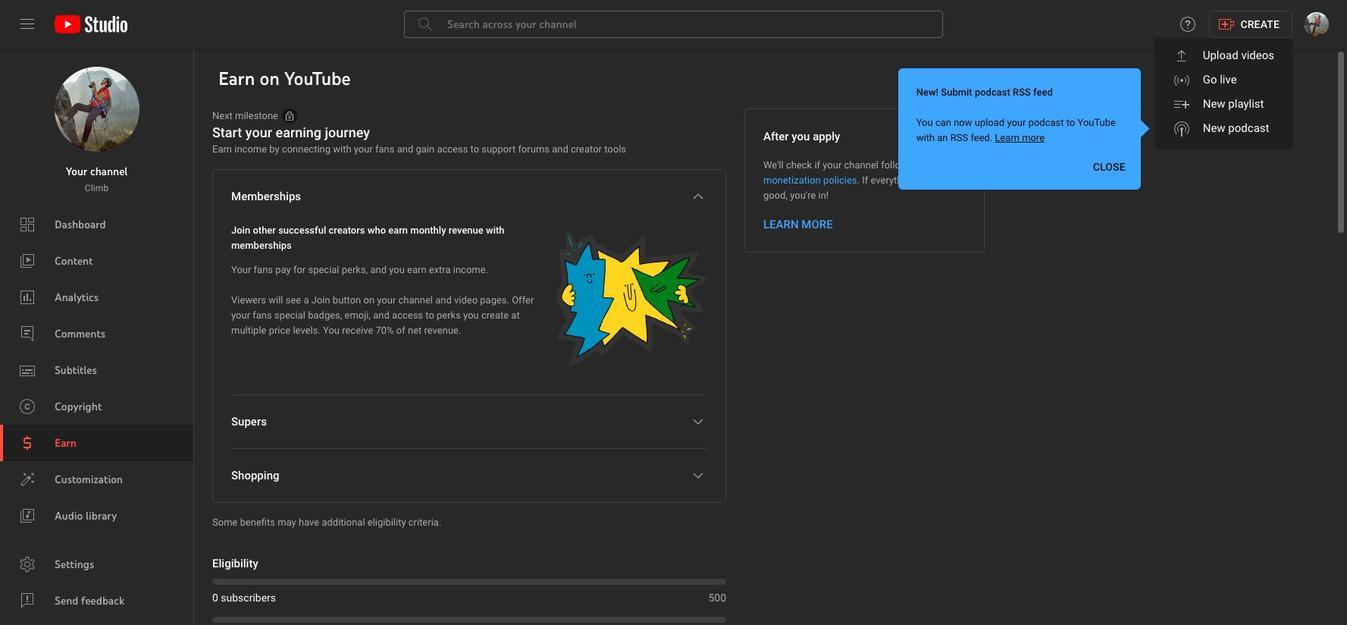 Task type: vqa. For each thing, say whether or not it's contained in the screenshot.
Warnings
no



Task type: describe. For each thing, give the bounding box(es) containing it.
supers button
[[213, 395, 726, 448]]

to inside viewers will see a join button on your channel and video pages. offer your fans special badges, emoji, and access to perks you create at multiple price levels. you receive 70% of net revenue.
[[426, 309, 435, 321]]

audio library button
[[0, 498, 193, 534]]

supers
[[231, 415, 267, 429]]

memberships button
[[213, 170, 726, 223]]

1 vertical spatial you
[[389, 264, 405, 275]]

may
[[278, 517, 296, 528]]

your down viewers
[[231, 309, 250, 321]]

subscribers
[[221, 592, 276, 604]]

tools
[[605, 143, 627, 155]]

0 horizontal spatial learn
[[764, 218, 799, 231]]

close button
[[1088, 153, 1132, 181]]

climb
[[85, 183, 109, 193]]

will
[[269, 294, 283, 306]]

1 vertical spatial learn more link
[[764, 215, 833, 234]]

support
[[482, 143, 516, 155]]

2 horizontal spatial you
[[792, 130, 810, 143]]

and right perks,
[[370, 264, 387, 275]]

1 vertical spatial earn
[[407, 264, 427, 275]]

library
[[86, 509, 117, 523]]

earn for earn
[[55, 436, 77, 450]]

creators
[[329, 225, 365, 236]]

new for new podcast
[[1204, 121, 1226, 135]]

and left creator
[[552, 143, 569, 155]]

customization
[[55, 473, 123, 486]]

70%
[[376, 325, 394, 336]]

earn inside the start your earning journey earn income by connecting with your fans and gain access to support forums and creator tools
[[212, 143, 232, 155]]

monetization policies link
[[764, 173, 858, 188]]

join other successful creators who earn monthly revenue with memberships
[[231, 225, 505, 251]]

policies
[[824, 174, 858, 186]]

now
[[954, 117, 973, 128]]

journey
[[325, 124, 370, 140]]

earning
[[276, 124, 322, 140]]

podcast inside menu
[[1229, 121, 1270, 135]]

menu containing upload videos
[[1155, 38, 1293, 147]]

forums
[[518, 143, 550, 155]]

viewers will see a join button on your channel and video pages. offer your fans special badges, emoji, and access to perks you create at multiple price levels. you receive 70% of net revenue.
[[231, 294, 534, 336]]

0 horizontal spatial on
[[260, 67, 280, 90]]

for
[[293, 264, 306, 275]]

fans inside the start your earning journey earn income by connecting with your fans and gain access to support forums and creator tools
[[376, 143, 395, 155]]

memberships
[[231, 190, 301, 203]]

0 horizontal spatial podcast
[[975, 86, 1011, 98]]

to inside the start your earning journey earn income by connecting with your fans and gain access to support forums and creator tools
[[471, 143, 480, 155]]

with for journey
[[333, 143, 352, 155]]

upload
[[975, 117, 1005, 128]]

rss inside you can now upload your podcast to youtube with an rss feed.
[[951, 132, 969, 143]]

and up 'perks'
[[436, 294, 452, 306]]

button
[[333, 294, 361, 306]]

benefits
[[240, 517, 275, 528]]

badges,
[[308, 309, 342, 321]]

milestone
[[235, 110, 278, 121]]

have
[[299, 517, 320, 528]]

your up 70%
[[377, 294, 396, 306]]

create
[[482, 309, 509, 321]]

revenue.
[[424, 325, 461, 336]]

channel inside viewers will see a join button on your channel and video pages. offer your fans special badges, emoji, and access to perks you create at multiple price levels. you receive 70% of net revenue.
[[399, 294, 433, 306]]

connecting
[[282, 143, 331, 155]]

monetization
[[764, 174, 821, 186]]

receive
[[342, 325, 373, 336]]

learn inside new! submit podcast rss feed dialog
[[996, 132, 1020, 143]]

revenue
[[449, 225, 484, 236]]

learn more inside new! submit podcast rss feed dialog
[[996, 132, 1045, 143]]

net
[[408, 325, 422, 336]]

live
[[1221, 73, 1238, 86]]

follows
[[882, 159, 914, 171]]

we'll check if your channel follows youtube's monetization policies
[[764, 159, 961, 186]]

your down milestone
[[246, 124, 272, 140]]

earn on youtube
[[218, 67, 351, 90]]

who
[[368, 225, 386, 236]]

to inside you can now upload your podcast to youtube with an rss feed.
[[1067, 117, 1076, 128]]

dashboard
[[55, 218, 106, 231]]

your fans pay for special perks, and you earn extra income.
[[231, 264, 489, 275]]

viewers
[[231, 294, 266, 306]]

dashboard link
[[0, 206, 193, 243]]

memberships
[[231, 240, 292, 251]]

next milestone
[[212, 110, 278, 121]]

send feedback button
[[0, 583, 193, 619]]

check
[[787, 159, 813, 171]]

other
[[253, 225, 276, 236]]

after
[[764, 130, 789, 143]]

subtitles
[[55, 363, 97, 377]]

playlist
[[1229, 97, 1265, 111]]

0 vertical spatial rss
[[1013, 86, 1032, 98]]

after you apply
[[764, 130, 841, 143]]

earn inside join other successful creators who earn monthly revenue with memberships
[[389, 225, 408, 236]]

you inside you can now upload your podcast to youtube with an rss feed.
[[917, 117, 934, 128]]

pages.
[[480, 294, 510, 306]]

videos
[[1242, 49, 1275, 62]]

comments link
[[0, 316, 193, 352]]

500
[[709, 592, 727, 604]]

customization link
[[0, 461, 193, 498]]

0 subscribers
[[212, 592, 276, 604]]

see
[[286, 294, 301, 306]]

price
[[269, 325, 291, 336]]

copyright link
[[0, 388, 193, 425]]

create
[[1241, 18, 1280, 30]]

new playlist
[[1204, 97, 1265, 111]]

customization button
[[0, 461, 193, 498]]

account image
[[1305, 12, 1330, 36]]

upload videos
[[1204, 49, 1275, 62]]

income.
[[453, 264, 489, 275]]

new for new playlist
[[1204, 97, 1226, 111]]

fans inside viewers will see a join button on your channel and video pages. offer your fans special badges, emoji, and access to perks you create at multiple price levels. you receive 70% of net revenue.
[[253, 309, 272, 321]]

by
[[269, 143, 280, 155]]

good,
[[764, 190, 788, 201]]

we'll
[[764, 159, 784, 171]]



Task type: locate. For each thing, give the bounding box(es) containing it.
you right perks,
[[389, 264, 405, 275]]

1 horizontal spatial special
[[308, 264, 339, 275]]

offer
[[512, 294, 534, 306]]

new!
[[917, 86, 939, 98]]

new down new playlist
[[1204, 121, 1226, 135]]

1 horizontal spatial to
[[471, 143, 480, 155]]

2 vertical spatial to
[[426, 309, 435, 321]]

more down feed
[[1023, 132, 1045, 143]]

on up emoji,
[[364, 294, 375, 306]]

earn down copyright
[[55, 436, 77, 450]]

podcast up upload
[[975, 86, 1011, 98]]

2 vertical spatial you
[[464, 309, 479, 321]]

upload
[[1204, 49, 1239, 62]]

1 vertical spatial youtube
[[1078, 117, 1117, 128]]

earn
[[389, 225, 408, 236], [407, 264, 427, 275]]

0 vertical spatial join
[[231, 225, 250, 236]]

your inside you can now upload your podcast to youtube with an rss feed.
[[1008, 117, 1027, 128]]

0 vertical spatial special
[[308, 264, 339, 275]]

0 vertical spatial you
[[792, 130, 810, 143]]

learn more
[[996, 132, 1045, 143], [764, 218, 833, 231]]

youtube up close
[[1078, 117, 1117, 128]]

comments button
[[0, 316, 193, 352]]

of
[[397, 325, 406, 336]]

go live link
[[1155, 68, 1293, 93]]

your for channel
[[66, 165, 87, 178]]

0 horizontal spatial rss
[[951, 132, 969, 143]]

an
[[938, 132, 949, 143]]

1 vertical spatial progress bar
[[212, 617, 727, 623]]

you down video
[[464, 309, 479, 321]]

0 horizontal spatial more
[[802, 218, 833, 231]]

0 horizontal spatial you
[[389, 264, 405, 275]]

you can now upload your podcast to youtube with an rss feed.
[[917, 117, 1117, 143]]

0 vertical spatial learn
[[996, 132, 1020, 143]]

channel up "."
[[845, 159, 879, 171]]

earn for earn on youtube
[[218, 67, 255, 90]]

you're
[[791, 190, 816, 201]]

1 horizontal spatial podcast
[[1029, 117, 1065, 128]]

successful
[[278, 225, 326, 236]]

1 vertical spatial earn
[[212, 143, 232, 155]]

you inside viewers will see a join button on your channel and video pages. offer your fans special badges, emoji, and access to perks you create at multiple price levels. you receive 70% of net revenue.
[[323, 325, 340, 336]]

with down "journey"
[[333, 143, 352, 155]]

new down the go
[[1204, 97, 1226, 111]]

perks
[[437, 309, 461, 321]]

apply
[[813, 130, 841, 143]]

1 vertical spatial learn more
[[764, 218, 833, 231]]

1 horizontal spatial with
[[486, 225, 505, 236]]

special inside viewers will see a join button on your channel and video pages. offer your fans special badges, emoji, and access to perks you create at multiple price levels. you receive 70% of net revenue.
[[275, 309, 306, 321]]

learn more down 'you're' on the right of page
[[764, 218, 833, 231]]

learn
[[996, 132, 1020, 143], [764, 218, 799, 231]]

your right upload
[[1008, 117, 1027, 128]]

pay
[[276, 264, 291, 275]]

access inside viewers will see a join button on your channel and video pages. offer your fans special badges, emoji, and access to perks you create at multiple price levels. you receive 70% of net revenue.
[[392, 309, 423, 321]]

with for creators
[[486, 225, 505, 236]]

podcast down playlist
[[1229, 121, 1270, 135]]

0 horizontal spatial your
[[66, 165, 87, 178]]

podcast inside you can now upload your podcast to youtube with an rss feed.
[[1029, 117, 1065, 128]]

special right for
[[308, 264, 339, 275]]

on
[[260, 67, 280, 90], [364, 294, 375, 306]]

comments
[[55, 327, 105, 341]]

with left "an"
[[917, 132, 935, 143]]

creator
[[571, 143, 602, 155]]

to
[[1067, 117, 1076, 128], [471, 143, 480, 155], [426, 309, 435, 321]]

new
[[1204, 97, 1226, 111], [1204, 121, 1226, 135]]

1 horizontal spatial learn
[[996, 132, 1020, 143]]

youtube's
[[916, 159, 961, 171]]

dialog
[[1155, 38, 1293, 147]]

access inside the start your earning journey earn income by connecting with your fans and gain access to support forums and creator tools
[[437, 143, 468, 155]]

channel inside we'll check if your channel follows youtube's monetization policies
[[845, 159, 879, 171]]

1 horizontal spatial join
[[312, 294, 330, 306]]

1 vertical spatial your
[[231, 264, 251, 275]]

1 horizontal spatial learn more
[[996, 132, 1045, 143]]

.
[[858, 174, 860, 186]]

earn right who
[[389, 225, 408, 236]]

you down badges,
[[323, 325, 340, 336]]

with
[[917, 132, 935, 143], [333, 143, 352, 155], [486, 225, 505, 236]]

2 horizontal spatial podcast
[[1229, 121, 1270, 135]]

rss left feed
[[1013, 86, 1032, 98]]

next
[[212, 110, 233, 121]]

0 vertical spatial access
[[437, 143, 468, 155]]

your up viewers
[[231, 264, 251, 275]]

0 vertical spatial you
[[917, 117, 934, 128]]

1 vertical spatial on
[[364, 294, 375, 306]]

with for upload
[[917, 132, 935, 143]]

in!
[[819, 190, 829, 201]]

1 horizontal spatial learn more link
[[996, 132, 1045, 143]]

your down "journey"
[[354, 143, 373, 155]]

audio library link
[[0, 498, 193, 534]]

your inside we'll check if your channel follows youtube's monetization policies
[[823, 159, 842, 171]]

copyright
[[55, 400, 102, 413]]

channel up net
[[399, 294, 433, 306]]

special
[[308, 264, 339, 275], [275, 309, 306, 321]]

earn down start
[[212, 143, 232, 155]]

join
[[231, 225, 250, 236], [312, 294, 330, 306]]

with inside the start your earning journey earn income by connecting with your fans and gain access to support forums and creator tools
[[333, 143, 352, 155]]

0 vertical spatial more
[[1023, 132, 1045, 143]]

1 vertical spatial new
[[1204, 121, 1226, 135]]

you right after
[[792, 130, 810, 143]]

on up milestone
[[260, 67, 280, 90]]

content
[[55, 254, 93, 268]]

1 horizontal spatial youtube
[[1078, 117, 1117, 128]]

go
[[1204, 73, 1218, 86]]

2 horizontal spatial channel
[[845, 159, 879, 171]]

join inside join other successful creators who earn monthly revenue with memberships
[[231, 225, 250, 236]]

earn left extra
[[407, 264, 427, 275]]

additional
[[322, 517, 365, 528]]

0 vertical spatial fans
[[376, 143, 395, 155]]

learn more link down 'you're' on the right of page
[[764, 215, 833, 234]]

0
[[212, 592, 218, 604]]

audio library
[[55, 509, 117, 523]]

channel inside 'your channel climb'
[[90, 165, 128, 178]]

1 horizontal spatial on
[[364, 294, 375, 306]]

submit
[[942, 86, 973, 98]]

start your earning journey earn income by connecting with your fans and gain access to support forums and creator tools
[[212, 124, 627, 155]]

more inside learn more link
[[802, 218, 833, 231]]

new! submit podcast rss feed dialog
[[899, 68, 1150, 190]]

you left the "can"
[[917, 117, 934, 128]]

more down the in!
[[802, 218, 833, 231]]

progress bar
[[212, 579, 727, 585], [212, 617, 727, 623]]

0 horizontal spatial to
[[426, 309, 435, 321]]

dashboard button
[[0, 206, 193, 243]]

channel up climb
[[90, 165, 128, 178]]

learn more link down upload
[[996, 132, 1045, 143]]

send
[[55, 594, 78, 608]]

levels.
[[293, 325, 321, 336]]

1 vertical spatial join
[[312, 294, 330, 306]]

some
[[212, 517, 238, 528]]

analytics link
[[0, 279, 193, 316]]

your inside 'your channel climb'
[[66, 165, 87, 178]]

on inside viewers will see a join button on your channel and video pages. offer your fans special badges, emoji, and access to perks you create at multiple price levels. you receive 70% of net revenue.
[[364, 294, 375, 306]]

0 horizontal spatial with
[[333, 143, 352, 155]]

0 horizontal spatial join
[[231, 225, 250, 236]]

your right if
[[823, 159, 842, 171]]

analytics
[[55, 291, 99, 304]]

learn more link inside new! submit podcast rss feed dialog
[[996, 132, 1045, 143]]

learn more down upload
[[996, 132, 1045, 143]]

2 vertical spatial earn
[[55, 436, 77, 450]]

feed.
[[971, 132, 993, 143]]

1 vertical spatial access
[[392, 309, 423, 321]]

0 vertical spatial earn
[[389, 225, 408, 236]]

content link
[[0, 243, 193, 279]]

0 horizontal spatial channel
[[90, 165, 128, 178]]

you
[[792, 130, 810, 143], [389, 264, 405, 275], [464, 309, 479, 321]]

1 horizontal spatial rss
[[1013, 86, 1032, 98]]

1 vertical spatial special
[[275, 309, 306, 321]]

0 vertical spatial progress bar
[[212, 579, 727, 585]]

access right gain
[[437, 143, 468, 155]]

subtitles link
[[0, 352, 193, 388]]

0 vertical spatial youtube
[[284, 67, 351, 90]]

1 horizontal spatial you
[[917, 117, 934, 128]]

monthly
[[411, 225, 446, 236]]

2 horizontal spatial to
[[1067, 117, 1076, 128]]

0 vertical spatial to
[[1067, 117, 1076, 128]]

1 progress bar from the top
[[212, 579, 727, 585]]

2 progress bar from the top
[[212, 617, 727, 623]]

2 vertical spatial fans
[[253, 309, 272, 321]]

learn down good,
[[764, 218, 799, 231]]

fans left pay
[[254, 264, 273, 275]]

1 horizontal spatial access
[[437, 143, 468, 155]]

channel
[[845, 159, 879, 171], [90, 165, 128, 178], [399, 294, 433, 306]]

gain
[[416, 143, 435, 155]]

rss down now
[[951, 132, 969, 143]]

dialog containing upload videos
[[1155, 38, 1293, 147]]

earn inside button
[[55, 436, 77, 450]]

2 horizontal spatial with
[[917, 132, 935, 143]]

with inside you can now upload your podcast to youtube with an rss feed.
[[917, 132, 935, 143]]

earn up next milestone
[[218, 67, 255, 90]]

rss
[[1013, 86, 1032, 98], [951, 132, 969, 143]]

. if everything looks good, you're in!
[[764, 174, 943, 201]]

shopping
[[231, 469, 280, 482]]

1 vertical spatial rss
[[951, 132, 969, 143]]

your up climb
[[66, 165, 87, 178]]

1 horizontal spatial more
[[1023, 132, 1045, 143]]

video
[[454, 294, 478, 306]]

1 vertical spatial to
[[471, 143, 480, 155]]

learn more link
[[996, 132, 1045, 143], [764, 215, 833, 234]]

0 horizontal spatial you
[[323, 325, 340, 336]]

join left other
[[231, 225, 250, 236]]

0 horizontal spatial learn more
[[764, 218, 833, 231]]

2 new from the top
[[1204, 121, 1226, 135]]

1 vertical spatial more
[[802, 218, 833, 231]]

0 vertical spatial new
[[1204, 97, 1226, 111]]

and up 70%
[[373, 309, 390, 321]]

more inside new! submit podcast rss feed dialog
[[1023, 132, 1045, 143]]

0 horizontal spatial youtube
[[284, 67, 351, 90]]

climb image
[[55, 67, 140, 152]]

1 horizontal spatial you
[[464, 309, 479, 321]]

1 horizontal spatial your
[[231, 264, 251, 275]]

perks,
[[342, 264, 368, 275]]

your channel climb
[[66, 165, 128, 193]]

1 vertical spatial you
[[323, 325, 340, 336]]

youtube up earning
[[284, 67, 351, 90]]

menu
[[1155, 38, 1293, 147]]

0 horizontal spatial learn more link
[[764, 215, 833, 234]]

analytics button
[[0, 279, 193, 316]]

0 horizontal spatial access
[[392, 309, 423, 321]]

earn link
[[0, 425, 193, 461]]

with inside join other successful creators who earn monthly revenue with memberships
[[486, 225, 505, 236]]

fans left gain
[[376, 143, 395, 155]]

income
[[235, 143, 267, 155]]

0 vertical spatial learn more
[[996, 132, 1045, 143]]

1 horizontal spatial channel
[[399, 294, 433, 306]]

fans up multiple on the bottom of the page
[[253, 309, 272, 321]]

multiple
[[231, 325, 267, 336]]

Search across your channel field
[[404, 11, 944, 38]]

settings button
[[0, 546, 193, 583]]

join right a
[[312, 294, 330, 306]]

access up of at the bottom of the page
[[392, 309, 423, 321]]

new! submit podcast rss feed
[[917, 86, 1053, 98]]

join inside viewers will see a join button on your channel and video pages. offer your fans special badges, emoji, and access to perks you create at multiple price levels. you receive 70% of net revenue.
[[312, 294, 330, 306]]

you inside viewers will see a join button on your channel and video pages. offer your fans special badges, emoji, and access to perks you create at multiple price levels. you receive 70% of net revenue.
[[464, 309, 479, 321]]

start
[[212, 124, 242, 140]]

if
[[815, 159, 821, 171]]

1 new from the top
[[1204, 97, 1226, 111]]

youtube inside you can now upload your podcast to youtube with an rss feed.
[[1078, 117, 1117, 128]]

with right "revenue" on the left of page
[[486, 225, 505, 236]]

0 horizontal spatial special
[[275, 309, 306, 321]]

special down the see
[[275, 309, 306, 321]]

and left gain
[[397, 143, 414, 155]]

learn down upload
[[996, 132, 1020, 143]]

your for fans
[[231, 264, 251, 275]]

1 vertical spatial learn
[[764, 218, 799, 231]]

0 vertical spatial your
[[66, 165, 87, 178]]

0 vertical spatial on
[[260, 67, 280, 90]]

0 vertical spatial learn more link
[[996, 132, 1045, 143]]

extra
[[429, 264, 451, 275]]

emoji,
[[345, 309, 371, 321]]

0 vertical spatial earn
[[218, 67, 255, 90]]

podcast down feed
[[1029, 117, 1065, 128]]

1 vertical spatial fans
[[254, 264, 273, 275]]

audio
[[55, 509, 83, 523]]



